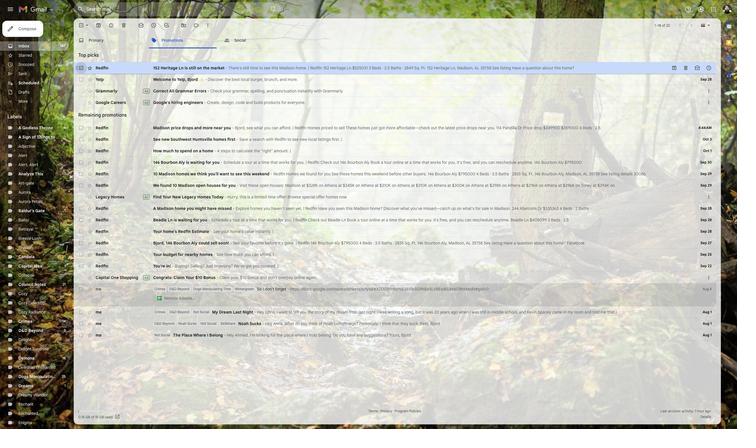Task type: describe. For each thing, give the bounding box(es) containing it.
they
[[401, 321, 409, 326]]

scheduled link
[[18, 80, 39, 86]]

the
[[173, 333, 181, 338]]

1 near from the left
[[214, 125, 223, 131]]

drafts
[[18, 90, 30, 95]]

0 horizontal spatial alert
[[18, 153, 27, 158]]

breeze lush
[[18, 236, 41, 241]]

breeze
[[18, 236, 31, 241]]

0 vertical spatial reschedule
[[496, 160, 517, 165]]

| right "amount."
[[290, 148, 291, 154]]

at down explore
[[241, 218, 245, 223]]

place
[[182, 333, 193, 338]]

mark as read image
[[138, 22, 144, 28]]

2 home's from the left
[[230, 229, 244, 234]]

houses
[[207, 183, 221, 188]]

today
[[212, 194, 224, 200]]

2 vertical spatial al
[[466, 241, 471, 246]]

last account activity: 1 hour ago details
[[661, 409, 712, 419]]

1 more from the left
[[203, 125, 213, 131]]

sep for your budget for nearby homes - see how much you can afford. | ͏ ͏ ͏ ͏ ͏ ͏ ͏ ͏ ͏ ͏ ͏ ͏ ͏ ͏ ͏ ͏ ͏ ͏ ͏ ͏ ͏ ͏ ͏ ͏ ͏ ͏ ͏ ͏ ͏ ͏ ͏ ͏ ͏ ͏ ͏ ͏ ͏ ͏ ͏ ͏ ͏ ͏ ͏ ͏ ͏ ͏ ͏ ͏ ͏ ͏ ͏ ͏ ͏ ͏ ͏ ͏ ͏ ͏ ͏ ͏ ͏ ͏ ͏ ͏ ͏ ͏ ͏ ͏ ͏ ͏ ͏ ͏ ͏ ͏ ͏ ͏ ͏ ͏ ͏ ͏ ͏ ͏ ͏ ͏ ͏
[[701, 252, 707, 257]]

1 vertical spatial listing
[[609, 171, 620, 177]]

details link
[[701, 415, 712, 419]]

18 inside labels navigation
[[63, 356, 66, 360]]

throne
[[39, 125, 53, 131]]

1 vertical spatial $795000
[[459, 171, 476, 177]]

homes down could
[[200, 252, 213, 257]]

welcome
[[153, 77, 171, 82]]

is left 'limited'
[[247, 194, 250, 200]]

| down browse
[[293, 218, 295, 223]]

1 horizontal spatial found
[[306, 171, 317, 177]]

0 horizontal spatial think
[[197, 171, 207, 177]]

4 athens from the left
[[434, 183, 447, 188]]

22 row from the top
[[74, 330, 717, 341]]

ad for google's
[[144, 100, 149, 105]]

writing
[[388, 310, 400, 315]]

more button
[[0, 97, 69, 106]]

to left spend
[[175, 148, 179, 154]]

1 horizontal spatial out
[[333, 160, 339, 165]]

6 athens from the left
[[508, 183, 521, 188]]

0 horizontal spatial much
[[163, 148, 174, 154]]

ad for congrats:
[[144, 276, 149, 280]]

2 horizontal spatial still
[[480, 310, 487, 315]]

1 horizontal spatial alert
[[29, 162, 38, 167]]

you. left 114
[[488, 125, 496, 131]]

d&d beyond up noah sucks
[[170, 310, 189, 314]]

ln down now
[[342, 218, 346, 223]]

2 was from the left
[[426, 310, 433, 315]]

3 beadle from the left
[[511, 218, 524, 223]]

1 vertical spatial local
[[309, 137, 317, 142]]

congrats: claim your $10 bonus - claim your $10 bonus and don't overpay online again.
[[153, 275, 317, 280]]

28 for your home's redfin estimate - see your home's value instantly. | ͏ ͏ ͏ ͏ ͏ ͏ ͏ ͏ ͏ ͏ ͏ ͏ ͏ ͏ ͏ ͏ ͏ ͏ ͏ ͏ ͏ ͏ ͏ ͏ ͏ ͏ ͏ ͏ ͏ ͏ ͏ ͏ ͏ ͏ ͏ ͏ ͏ ͏ ͏ ͏ ͏ ͏ ͏ ͏ ͏ ͏ ͏ ͏ ͏ ͏ ͏ ͏ ͏ ͏ ͏ ͏ ͏ ͏ ͏ ͏ ͏ ͏ ͏ ͏ ͏ ͏ ͏ ͏ ͏ ͏ ͏ ͏ ͏ ͏ ͏ ͏ ͏ ͏ ͏ ͏ ͏
[[708, 229, 712, 234]]

1 vertical spatial about
[[534, 241, 545, 246]]

0 vertical spatial home?
[[562, 65, 575, 71]]

on up ✨ "image" at left top
[[197, 65, 202, 71]]

147
[[60, 44, 66, 48]]

madison up beadle ln is waiting for you - schedule a tour at a time that works for you. | redfin check out beadle ln book a tour online at a time that works for you. it's free, and you can reschedule anytime. beadle ln $405099 3 beds · 2.5
[[354, 206, 369, 211]]

shopping
[[120, 275, 138, 280]]

council
[[18, 282, 33, 287]]

of for 0.15 gb of 15 gb used
[[91, 415, 94, 419]]

2 athens from the left
[[361, 183, 374, 188]]

1 row from the top
[[74, 62, 717, 74]]

we found 10 madison open houses for you - visit these open houses: madison at $328k on athens at $345k on athens at $310k on athens at $310k on athens at $300k on athens at $298k on athens at $296k on athens at $296k on toney at $294k on
[[153, 183, 615, 188]]

0 vertical spatial discover
[[208, 77, 224, 82]]

petals
[[32, 199, 43, 204]]

i right where
[[207, 333, 208, 338]]

your left favorite
[[241, 241, 249, 246]]

0 horizontal spatial hey
[[227, 333, 234, 338]]

support image
[[685, 6, 692, 13]]

0 vertical spatial bjord,
[[235, 125, 246, 131]]

terms · privacy · program policies
[[369, 409, 421, 413]]

promotions tab
[[147, 32, 219, 48]]

sep 28 for a madison home you might have missed - explore homes you haven't seen yet. | redfin have you seen this madison home? discover what you've missed—catch up on what's for sale in madison. 244 abercorn dr $335363 4 beds · 2 baths ·
[[701, 206, 712, 211]]

1 drops from the left
[[182, 125, 193, 131]]

2 horizontal spatial 2.5
[[596, 125, 601, 131]]

2 horizontal spatial think
[[382, 321, 391, 326]]

2
[[576, 206, 578, 211]]

delight sunshine link
[[18, 347, 49, 352]]

1 beadle from the left
[[153, 218, 167, 223]]

0 vertical spatial ft.
[[421, 65, 426, 71]]

10 row from the top
[[74, 180, 717, 191]]

2 horizontal spatial check
[[321, 160, 332, 165]]

you're
[[153, 264, 165, 269]]

social inside tab
[[235, 38, 246, 43]]

council notes link
[[18, 282, 46, 287]]

0 horizontal spatial sell
[[211, 241, 217, 246]]

cell for grammarly
[[692, 88, 707, 94]]

compose
[[18, 26, 36, 31]]

| up 'covered.' at the left of page
[[273, 252, 274, 257]]

1 inside last account activity: 1 hour ago details
[[695, 409, 697, 413]]

beyond up noah sucks
[[178, 310, 189, 314]]

0 vertical spatial madison,
[[457, 65, 474, 71]]

i right so
[[263, 287, 264, 292]]

ln up the yelp,
[[179, 65, 184, 71]]

alert, alert link
[[18, 162, 38, 167]]

0 vertical spatial 3.5
[[492, 171, 498, 177]]

0 vertical spatial 35758
[[481, 65, 492, 71]]

0 vertical spatial question
[[526, 65, 542, 71]]

privacy
[[381, 409, 392, 413]]

godless
[[22, 125, 38, 131]]

at down a madison home you might have missed - explore homes you haven't seen yet. | redfin have you seen this madison home? discover what you've missed—catch up on what's for sale in madison. 244 abercorn dr $335363 4 beds · 2 baths ·
[[382, 218, 385, 223]]

1 vertical spatial have
[[318, 206, 328, 211]]

1 vertical spatial 10
[[173, 183, 177, 188]]

home.
[[296, 65, 307, 71]]

do
[[295, 321, 300, 326]]

0 vertical spatial online
[[393, 160, 404, 165]]

1 horizontal spatial sell
[[339, 125, 345, 131]]

at left $298k
[[485, 183, 489, 188]]

2 vertical spatial out
[[321, 218, 327, 223]]

spelling,
[[251, 88, 266, 94]]

0 vertical spatial waiting
[[190, 160, 205, 165]]

0 vertical spatial before
[[390, 171, 402, 177]]

2 horizontal spatial hey
[[265, 321, 272, 326]]

browse
[[288, 194, 301, 200]]

2 we from the left
[[300, 171, 305, 177]]

manipulating inside labels navigation
[[29, 374, 55, 379]]

noah sucks - hey anna, what do you think of noah lottofthings? personally, i think that they suck. best, bjord
[[238, 321, 440, 326]]

anna,
[[273, 321, 284, 326]]

- right night
[[254, 310, 256, 315]]

aurora link
[[18, 190, 31, 195]]

- right errors
[[208, 88, 210, 94]]

on right $294k at the right top of the page
[[611, 183, 615, 188]]

4 inside labels navigation
[[64, 126, 66, 130]]

report spam image
[[108, 22, 114, 28]]

create,
[[207, 100, 221, 105]]

oct for 4 steps to calculate the "right" amount. | ͏ ͏ ͏ ͏ ͏ ͏ ͏ ͏ ͏ ͏ ͏ ͏ ͏ ͏ ͏ ͏ ͏ ͏ ͏ ͏ ͏ ͏ ͏ ͏ ͏ ͏ ͏ ͏ ͏ ͏ ͏ ͏ ͏ ͏ ͏ ͏ ͏ ͏ ͏ ͏ ͏ ͏ ͏ ͏ ͏ ͏ ͏ ͏ ͏ ͏ ͏ ͏ ͏ ͏ ͏ ͏ ͏ ͏ ͏ ͏ ͏ ͏ ͏ ͏ ͏ ͏ ͏ ͏ ͏ ͏ ͏ ͏ ͏ ͏
[[704, 149, 710, 153]]

2 horizontal spatial out
[[431, 125, 437, 131]]

1 grammarly from the left
[[96, 88, 118, 94]]

1 legacy from the left
[[96, 194, 110, 200]]

labels heading
[[7, 114, 61, 120]]

on right $300k
[[466, 183, 471, 188]]

1 vertical spatial sq.
[[522, 171, 528, 177]]

- left there's
[[226, 65, 228, 71]]

0 horizontal spatial bjord
[[188, 77, 198, 82]]

1 vertical spatial dewdrop
[[18, 365, 35, 370]]

priced
[[321, 125, 333, 131]]

ln down 'abercorn'
[[525, 218, 529, 223]]

you. down see new southwest huntsville homes first - save a search with redfin to see new local listings first. | ͏ ͏ ͏ ͏ ͏ ͏ ͏ ͏ ͏ ͏ ͏ ͏ ͏ ͏ ͏ ͏ ͏ ͏ ͏ ͏ ͏ ͏ ͏ ͏ ͏ ͏ ͏ ͏ ͏ ͏ ͏ ͏ ͏ ͏ ͏ ͏ ͏ ͏ ͏ ͏ ͏ ͏ ͏ ͏ ͏ ͏ ͏ ͏ ͏ ͏ ͏ ͏ ͏ ͏ ͏ ͏ ͏ ͏ ͏ ͏ ͏ ͏ ͏ ͏ ͏ ͏ ͏ ͏ ͏ ͏
[[297, 160, 305, 165]]

29 for 30086
[[708, 172, 712, 176]]

when
[[459, 310, 469, 315]]

dogs manipulating time inside labels navigation
[[18, 374, 66, 379]]

on right $298k
[[503, 183, 507, 188]]

0 horizontal spatial online
[[294, 275, 305, 280]]

2 vertical spatial check
[[308, 218, 320, 223]]

0 horizontal spatial sq.
[[405, 241, 411, 246]]

your up 'design,'
[[223, 88, 231, 94]]

- left hurry,
[[225, 194, 227, 200]]

0 vertical spatial have
[[207, 206, 217, 211]]

- left steps
[[214, 148, 216, 154]]

0 horizontal spatial ft.
[[412, 241, 417, 246]]

add to tasks image
[[164, 22, 169, 28]]

- right estimate
[[210, 229, 212, 234]]

you. up $300k
[[449, 160, 456, 165]]

a inside promotions tab panel
[[153, 206, 156, 211]]

row containing capital one shopping
[[74, 272, 717, 284]]

| up $328k
[[306, 160, 307, 165]]

ad for correct
[[144, 89, 149, 93]]

more image
[[205, 22, 211, 28]]

sep 27
[[701, 241, 712, 245]]

time up your home's redfin estimate - see your home's value instantly. | ͏ ͏ ͏ ͏ ͏ ͏ ͏ ͏ ͏ ͏ ͏ ͏ ͏ ͏ ͏ ͏ ͏ ͏ ͏ ͏ ͏ ͏ ͏ ͏ ͏ ͏ ͏ ͏ ͏ ͏ ͏ ͏ ͏ ͏ ͏ ͏ ͏ ͏ ͏ ͏ ͏ ͏ ͏ ͏ ͏ ͏ ͏ ͏ ͏ ͏ ͏ ͏ ͏ ͏ ͏ ͏ ͏ ͏ ͏ ͏ ͏ ͏ ͏ ͏ ͏ ͏ ͏ ͏ ͏ ͏ ͏ ͏ ͏ ͏ ͏ ͏ ͏ ͏ ͏ ͏ ͏
[[249, 218, 257, 223]]

at left $300k
[[448, 183, 451, 188]]

tour up 10 madison homes we think you'll want to see this weekend - redfin homes we found for you see these homes this weekend before other buyers. 146 bourbon aly $795000 4 beds · 3.5 baths · 2835 sq. ft. 146 bourbon aly, madison, al 35758 see listing details 30086
[[385, 160, 392, 165]]

can up see new southwest huntsville homes first - save a search with redfin to see new local listings first. | ͏ ͏ ͏ ͏ ͏ ͏ ͏ ͏ ͏ ͏ ͏ ͏ ͏ ͏ ͏ ͏ ͏ ͏ ͏ ͏ ͏ ͏ ͏ ͏ ͏ ͏ ͏ ͏ ͏ ͏ ͏ ͏ ͏ ͏ ͏ ͏ ͏ ͏ ͏ ͏ ͏ ͏ ͏ ͏ ͏ ͏ ͏ ͏ ͏ ͏ ͏ ͏ ͏ ͏ ͏ ͏ ͏ ͏ ͏ ͏ ͏ ͏ ͏ ͏ ͏ ͏ ͏ ͏ ͏ ͏
[[272, 125, 279, 131]]

2 beadle from the left
[[328, 218, 341, 223]]

haven't
[[271, 206, 285, 211]]

cell for offer!
[[692, 194, 707, 200]]

aa
[[195, 296, 200, 301]]

abercorn
[[520, 206, 537, 211]]

southwest
[[171, 137, 192, 142]]

12 row from the top
[[74, 203, 717, 214]]

1 athens from the left
[[325, 183, 337, 188]]

i right personally,
[[380, 321, 381, 326]]

1 my from the left
[[330, 310, 335, 315]]

on right $328k
[[319, 183, 324, 188]]

on up missed—catch
[[428, 183, 433, 188]]

2 horizontal spatial bjord
[[431, 321, 440, 326]]

i left truly
[[307, 333, 308, 338]]

betrayal link
[[18, 227, 33, 232]]

time down a madison home you might have missed - explore homes you haven't seen yet. | redfin have you seen this madison home? discover what you've missed—catch up on what's for sale in madison. 244 abercorn dr $335363 4 beds · 2 baths ·
[[389, 218, 398, 223]]

1 horizontal spatial online
[[369, 218, 380, 223]]

0 vertical spatial dewdrop
[[29, 301, 45, 306]]

sunshine
[[32, 347, 49, 352]]

dreamy wander link
[[18, 393, 48, 398]]

madison down find
[[157, 206, 174, 211]]

aug 1 for noah sucks - hey anna, what do you think of noah lottofthings? personally, i think that they suck. best, bjord
[[703, 322, 712, 326]]

0 vertical spatial book
[[371, 160, 380, 165]]

cozy for cozy dewdrop
[[18, 301, 28, 306]]

sep 29 for on
[[701, 183, 712, 188]]

9 row from the top
[[74, 168, 717, 180]]

1 vertical spatial book
[[347, 218, 357, 223]]

there's
[[229, 65, 242, 71]]

tour down calculate on the top left of page
[[245, 160, 253, 165]]

0.15
[[78, 415, 85, 419]]

- right forget
[[288, 287, 289, 292]]

| up see new southwest huntsville homes first - save a search with redfin to see new local listings first. | ͏ ͏ ͏ ͏ ͏ ͏ ͏ ͏ ͏ ͏ ͏ ͏ ͏ ͏ ͏ ͏ ͏ ͏ ͏ ͏ ͏ ͏ ͏ ͏ ͏ ͏ ͏ ͏ ͏ ͏ ͏ ͏ ͏ ͏ ͏ ͏ ͏ ͏ ͏ ͏ ͏ ͏ ͏ ͏ ͏ ͏ ͏ ͏ ͏ ͏ ͏ ͏ ͏ ͏ ͏ ͏ ͏ ͏ ͏ ͏ ͏ ͏ ͏ ͏ ͏ ͏ ͏ ͏ ͏ ͏
[[293, 125, 294, 131]]

madison up how
[[153, 125, 170, 131]]

time left offer!
[[268, 194, 276, 200]]

bonus
[[203, 275, 216, 280]]

welcome to yelp, bjord
[[153, 77, 199, 82]]

enchant link
[[18, 402, 33, 407]]

calculate
[[236, 148, 253, 154]]

- right ✨ "image" at left top
[[205, 77, 207, 82]]

1 gb from the left
[[86, 415, 90, 419]]

$300k
[[452, 183, 465, 188]]

6 row from the top
[[74, 134, 717, 145]]

- right bonus
[[217, 275, 219, 280]]

sucks for noah sucks - hey anna, what do you think of noah lottofthings? personally, i think that they suck. best, bjord
[[250, 321, 261, 326]]

27
[[708, 241, 712, 245]]

how
[[225, 252, 232, 257]]

0 vertical spatial local
[[241, 77, 250, 82]]

noah for noah sucks - hey anna, what do you think of noah lottofthings? personally, i think that they suck. best, bjord
[[238, 321, 249, 326]]

the left market on the top of the page
[[203, 65, 210, 71]]

1 $296k from the left
[[527, 183, 538, 188]]

- right first
[[237, 137, 239, 142]]

0 horizontal spatial bjord,
[[153, 241, 165, 246]]

16 row from the top
[[74, 249, 717, 260]]

tour down a madison home you might have missed - explore homes you haven't seen yet. | redfin have you seen this madison home? discover what you've missed—catch up on what's for sale in madison. 244 abercorn dr $335363 4 beds · 2 baths ·
[[361, 218, 368, 223]]

1 vertical spatial home?
[[370, 206, 383, 211]]

d&d inside labels navigation
[[18, 328, 27, 333]]

2 $296k from the left
[[563, 183, 575, 188]]

d&d beyond up the
[[154, 322, 174, 326]]

main content containing top picks
[[74, 18, 722, 425]]

0 vertical spatial what
[[254, 125, 263, 131]]

crimes link
[[18, 319, 32, 324]]

1 was from the left
[[380, 310, 387, 315]]

delight for delight sunshine
[[18, 347, 31, 352]]

a madison home you might have missed - explore homes you haven't seen yet. | redfin have you seen this madison home? discover what you've missed—catch up on what's for sale in madison. 244 abercorn dr $335363 4 beds · 2 baths ·
[[153, 206, 592, 211]]

0 horizontal spatial with
[[266, 137, 274, 142]]

hurry,
[[228, 194, 239, 200]]

| right home.
[[308, 65, 310, 71]]

dewdrop enchanted link
[[18, 365, 56, 370]]

1 vertical spatial 2835
[[395, 241, 404, 246]]

tour down explore
[[233, 218, 240, 223]]

2 vertical spatial home?
[[554, 241, 566, 246]]

0 vertical spatial hey
[[257, 310, 264, 315]]

2 legacy from the left
[[182, 194, 196, 200]]

terms
[[369, 409, 378, 413]]

0 vertical spatial 22
[[667, 23, 670, 28]]

1 new from the left
[[162, 137, 170, 142]]

1 open from the left
[[196, 183, 206, 188]]

in right came
[[564, 310, 567, 315]]

1 horizontal spatial want
[[279, 310, 288, 315]]

compose button
[[2, 21, 43, 37]]

20 row from the top
[[74, 307, 717, 318]]

152 heritage ln is still on the market - there's still time to see this madison home. | redfin 152 heritage ln $525031 3 beds · 2.5 baths · 2849 sq. ft. 152 heritage ln, madison, al 35758 see listing have a question about this home?
[[153, 65, 575, 71]]

25 inside labels navigation
[[62, 375, 66, 379]]

2 open from the left
[[260, 183, 269, 188]]

sent link
[[18, 71, 27, 76]]

row containing google careers
[[74, 97, 717, 108]]

2 drops from the left
[[467, 125, 478, 131]]

2 new from the left
[[300, 137, 308, 142]]

remote
[[164, 296, 178, 301]]

2 152 from the left
[[323, 65, 329, 71]]

| right 'covered.' at the left of page
[[278, 264, 279, 269]]

0 horizontal spatial home
[[175, 206, 186, 211]]

"right"
[[261, 148, 273, 154]]

1 vertical spatial found
[[160, 183, 172, 188]]

2 vertical spatial have
[[504, 241, 513, 246]]

1 vertical spatial 35758
[[589, 171, 600, 177]]

homes left just
[[358, 125, 370, 131]]

to up 'burger,'
[[259, 65, 263, 71]]

favorite
[[250, 241, 264, 246]]

tell
[[294, 310, 299, 315]]

dewdrop enchanted
[[18, 365, 56, 370]]

google's
[[153, 100, 170, 105]]

manipulating inside row
[[202, 287, 223, 291]]

noah for noah sucks
[[178, 322, 187, 326]]

at up a madison home you might have missed - explore homes you haven't seen yet. | redfin have you seen this madison home? discover what you've missed—catch up on what's for sale in madison. 244 abercorn dr $335363 4 beds · 2 baths ·
[[375, 183, 379, 188]]

at down the other
[[411, 183, 415, 188]]

sep for your home's redfin estimate - see your home's value instantly. | ͏ ͏ ͏ ͏ ͏ ͏ ͏ ͏ ͏ ͏ ͏ ͏ ͏ ͏ ͏ ͏ ͏ ͏ ͏ ͏ ͏ ͏ ͏ ͏ ͏ ͏ ͏ ͏ ͏ ͏ ͏ ͏ ͏ ͏ ͏ ͏ ͏ ͏ ͏ ͏ ͏ ͏ ͏ ͏ ͏ ͏ ͏ ͏ ͏ ͏ ͏ ͏ ͏ ͏ ͏ ͏ ͏ ͏ ͏ ͏ ͏ ͏ ͏ ͏ ͏ ͏ ͏ ͏ ͏ ͏ ͏ ͏ ͏ ͏ ͏ ͏ ͏ ͏ ͏ ͏ ͏
[[701, 229, 707, 234]]

2 horizontal spatial $795000
[[565, 160, 582, 165]]

7 athens from the left
[[545, 183, 558, 188]]

- right belong
[[224, 333, 226, 338]]

1 heritage from the left
[[161, 65, 178, 71]]

the left story
[[308, 310, 314, 315]]

of for 1 18 of 22
[[663, 23, 666, 28]]

at right toney
[[593, 183, 597, 188]]

0 vertical spatial 18
[[658, 23, 662, 28]]

0 horizontal spatial reschedule
[[473, 218, 493, 223]]

advanced search options image
[[267, 3, 279, 15]]

2 grammarly from the left
[[323, 88, 343, 94]]

3 152 from the left
[[427, 65, 433, 71]]

1 vertical spatial don't
[[265, 287, 274, 292]]

i right night.
[[378, 310, 379, 315]]

2 $10 from the left
[[240, 275, 247, 280]]

to left tell
[[289, 310, 293, 315]]

to right steps
[[232, 148, 235, 154]]

2 vertical spatial $795000
[[341, 241, 359, 246]]

can up $298k
[[489, 160, 495, 165]]

1 vertical spatial 3.5
[[375, 241, 381, 246]]

0 vertical spatial listing
[[501, 65, 511, 71]]

i right chris,
[[277, 310, 278, 315]]

so i don't forget - https://docs.google.com/spreadsheets/d/1ywekxzdo5fhncn834vfesg9nee5lvbew8idkk6it8hm/edit#gid=0
[[257, 287, 489, 292]]

baldur's gate
[[18, 208, 45, 214]]

i right "told"
[[616, 310, 617, 315]]

1 horizontal spatial what
[[401, 206, 410, 211]]

a for a sign of things to come
[[18, 135, 21, 140]]

time up the buyers.
[[413, 160, 421, 165]]

can down favorite
[[252, 252, 259, 257]]

market
[[211, 65, 225, 71]]

5 row from the top
[[74, 122, 717, 134]]

cozy for cozy link
[[18, 291, 28, 296]]

madison up '- discover the best local burger, brunch, and more. ͏ ͏ ͏ ͏ ͏ ͏ ͏ ͏ ͏ ͏ ͏ ͏ ͏ ͏ ͏ ͏ ͏ ͏ ͏ ͏ ͏ ͏ ͏ ͏ ͏ ͏ ͏ ͏ ͏ ͏ ͏ ͏ ͏ ͏ ͏ ͏ ͏ ͏ ͏ ͏ ͏ ͏ ͏ ͏ ͏ ͏ ͏ ͏ ͏ ͏ ͏ ͏ ͏ ͏ ͏ ͏ ͏ ͏ ͏ ͏ ͏ ͏ ͏ ͏ ͏ ͏ ͏ ͏ ͏ ͏ ͏ ͏ ͏ ͏'
[[280, 65, 295, 71]]

1 horizontal spatial got
[[379, 125, 385, 131]]

1 vertical spatial schedule
[[211, 218, 228, 223]]

0.15 gb of 15 gb used
[[78, 415, 113, 419]]

2 vertical spatial madison,
[[449, 241, 465, 246]]

a godless throne
[[18, 125, 53, 131]]

20
[[434, 310, 439, 315]]

time up 'burger,'
[[250, 65, 258, 71]]

on right $345k
[[356, 183, 360, 188]]

dr for pandilla
[[518, 125, 523, 131]]

3 athens from the left
[[398, 183, 410, 188]]

night.
[[366, 310, 377, 315]]

i right when
[[470, 310, 471, 315]]

0 vertical spatial about
[[543, 65, 554, 71]]

on right up
[[457, 206, 462, 211]]

sep for a madison home you might have missed - explore homes you haven't seen yet. | redfin have you seen this madison home? discover what you've missed—catch up on what's for sale in madison. 244 abercorn dr $335363 4 beds · 2 baths ·
[[701, 206, 707, 211]]

a godless throne link
[[18, 125, 53, 131]]

1 152 from the left
[[153, 65, 160, 71]]

0 horizontal spatial want
[[220, 171, 229, 177]]

sep for you're in! - buying? selling? just browsing? we've got you covered. | ͏ ͏ ͏ ͏ ͏ ͏ ͏ ͏ ͏ ͏ ͏ ͏ ͏ ͏ ͏ ͏ ͏ ͏ ͏ ͏ ͏ ͏ ͏ ͏ ͏ ͏ ͏ ͏ ͏ ͏ ͏ ͏ ͏ ͏ ͏ ͏ ͏ ͏ ͏ ͏ ͏ ͏ ͏ ͏ ͏ ͏ ͏ ͏ ͏ ͏ ͏ ͏ ͏ ͏ ͏ ͏ ͏ ͏ ͏ ͏ ͏ ͏ ͏ ͏ ͏ ͏ ͏ ͏ ͏ ͏
[[701, 264, 707, 268]]

last inside row
[[233, 310, 242, 315]]

homes left now
[[326, 194, 338, 200]]

1 price from the left
[[171, 125, 181, 131]]

row containing yelp
[[74, 74, 717, 85]]

delight for delight link
[[18, 337, 31, 343]]

dreamy wander
[[18, 393, 48, 398]]

1 horizontal spatial sq.
[[415, 65, 420, 71]]

i'm
[[250, 333, 255, 338]]

search mail image
[[75, 4, 86, 14]]

0 vertical spatial al
[[475, 65, 480, 71]]

suggestions?
[[364, 333, 389, 338]]

2 vertical spatial 35758
[[472, 241, 483, 246]]

can down 'what's' on the top right of the page
[[465, 218, 472, 223]]

on down 10 madison homes we think you'll want to see this weekend - redfin homes we found for you see these homes this weekend before other buyers. 146 bourbon aly $795000 4 beds · 3.5 baths · 2835 sq. ft. 146 bourbon aly, madison, al 35758 see listing details 30086
[[392, 183, 397, 188]]

toolbar inside row
[[669, 65, 715, 71]]

not social for noah sucks - hey anna, what do you think of noah lottofthings? personally, i think that they suck. best, bjord
[[201, 322, 217, 326]]

- left visit
[[237, 183, 239, 188]]

kevin
[[527, 310, 537, 315]]

details
[[701, 415, 712, 419]]

13 row from the top
[[74, 214, 717, 226]]

cell containing so i don't forget
[[153, 286, 688, 304]]

0 vertical spatial 2835
[[513, 171, 521, 177]]

chris,
[[265, 310, 276, 315]]

in!
[[166, 264, 171, 269]]

1 horizontal spatial bjord
[[402, 333, 411, 338]]

2 price from the left
[[457, 125, 466, 131]]

1 horizontal spatial anytime.
[[518, 160, 533, 165]]

0 horizontal spatial anytime.
[[494, 218, 510, 223]]

ago inside last account activity: 1 hour ago details
[[706, 409, 712, 413]]

0 vertical spatial it's
[[457, 160, 463, 165]]

2 vertical spatial listing
[[492, 241, 503, 246]]

middle
[[492, 310, 504, 315]]

spend
[[180, 148, 192, 154]]

belong.
[[319, 333, 332, 338]]

not social for my dream last night - hey chris, i want to tell you the story of my dream from last night. i was writing a song, but it was 20 years ago when i was still in middle school, and kevin spacey came in my room and told me that i
[[193, 310, 209, 314]]

starred
[[18, 53, 32, 58]]

0 vertical spatial schedule
[[224, 160, 241, 165]]



Task type: vqa. For each thing, say whether or not it's contained in the screenshot.


Task type: locate. For each thing, give the bounding box(es) containing it.
check
[[211, 88, 222, 94], [321, 160, 332, 165], [308, 218, 320, 223]]

candela link
[[18, 254, 35, 260]]

enchanted
[[36, 365, 56, 370], [18, 411, 38, 416]]

online down a madison home you might have missed - explore homes you haven't seen yet. | redfin have you seen this madison home? discover what you've missed—catch up on what's for sale in madison. 244 abercorn dr $335363 4 beds · 2 baths ·
[[369, 218, 380, 223]]

1 sep 29 from the top
[[701, 172, 712, 176]]

1 21 from the top
[[63, 255, 66, 259]]

delight down d&d beyond link
[[18, 337, 31, 343]]

to left the yelp,
[[172, 77, 176, 82]]

2 aurora from the top
[[18, 199, 31, 204]]

5 athens from the left
[[471, 183, 484, 188]]

1 horizontal spatial claim
[[220, 275, 230, 280]]

free, up $300k
[[464, 160, 472, 165]]

1 vertical spatial much
[[233, 252, 244, 257]]

oct down 4:44 am
[[703, 137, 709, 141]]

1 horizontal spatial seen
[[336, 206, 345, 211]]

beadle
[[153, 218, 167, 223], [328, 218, 341, 223], [511, 218, 524, 223]]

settings image
[[698, 6, 705, 13]]

latest
[[445, 125, 456, 131]]

breeze lush link
[[18, 236, 41, 241]]

at
[[254, 160, 257, 165], [405, 160, 409, 165], [302, 183, 306, 188], [338, 183, 342, 188], [375, 183, 379, 188], [411, 183, 415, 188], [448, 183, 451, 188], [485, 183, 489, 188], [522, 183, 526, 188], [559, 183, 562, 188], [593, 183, 597, 188], [241, 218, 245, 223], [382, 218, 385, 223]]

2 vertical spatial not
[[154, 333, 160, 337]]

1
[[655, 23, 656, 28], [64, 135, 66, 139], [711, 149, 712, 153], [64, 172, 66, 176], [64, 209, 66, 213], [64, 264, 66, 268], [711, 310, 712, 314], [711, 322, 712, 326], [711, 333, 712, 337], [64, 384, 66, 388], [695, 409, 697, 413]]

1 horizontal spatial check
[[308, 218, 320, 223]]

1 horizontal spatial noah
[[238, 321, 249, 326]]

aug for my dream last night - hey chris, i want to tell you the story of my dream from last night. i was writing a song, but it was 20 years ago when i was still in middle school, and kevin spacey came in my room and told me that i
[[703, 310, 710, 314]]

1 vertical spatial waiting
[[178, 218, 193, 223]]

1 ad from the top
[[144, 89, 149, 93]]

reschedule down the sale
[[473, 218, 493, 223]]

3 heritage from the left
[[434, 65, 450, 71]]

manipulating
[[202, 287, 223, 291], [29, 374, 55, 379]]

you. down missed—catch
[[425, 218, 433, 223]]

3 row from the top
[[74, 85, 717, 97]]

Search mail text field
[[86, 6, 254, 12]]

your
[[163, 194, 171, 200], [153, 229, 162, 234], [153, 252, 162, 257], [186, 275, 194, 280]]

move to image
[[181, 22, 187, 28]]

these
[[346, 125, 357, 131]]

homes down spend
[[176, 171, 190, 177]]

ago inside row
[[451, 310, 458, 315]]

1 vertical spatial 29
[[708, 183, 712, 188]]

sucks up place
[[188, 322, 197, 326]]

not for my dream last night - hey chris, i want to tell you the story of my dream from last night. i was writing a song, but it was 20 years ago when i was still in middle school, and kevin spacey came in my room and told me that i
[[193, 310, 199, 314]]

aug 1 for not social the place where i belong - hey ahmed, i'm looking for the place where i truly belong. do you have any suggestions? yours, bjord
[[703, 333, 712, 337]]

1 horizontal spatial afford.
[[280, 125, 292, 131]]

check down special
[[308, 218, 320, 223]]

2 horizontal spatial beadle
[[511, 218, 524, 223]]

2 row from the top
[[74, 74, 717, 85]]

homes up $345k
[[351, 171, 363, 177]]

1 horizontal spatial discover
[[384, 206, 400, 211]]

before left the other
[[390, 171, 402, 177]]

None search field
[[74, 2, 281, 16]]

at up the other
[[405, 160, 409, 165]]

2 claim from the left
[[220, 275, 230, 280]]

1 vertical spatial reschedule
[[473, 218, 493, 223]]

$795000
[[565, 160, 582, 165], [459, 171, 476, 177], [341, 241, 359, 246]]

1 vertical spatial not social
[[201, 322, 217, 326]]

0 vertical spatial 2.5
[[385, 65, 390, 71]]

- right soon!
[[230, 241, 232, 246]]

0 vertical spatial time
[[223, 287, 231, 291]]

price right latest
[[457, 125, 466, 131]]

1 delight from the top
[[18, 337, 31, 343]]

have left any
[[347, 333, 356, 338]]

sep 28
[[701, 77, 712, 82], [701, 206, 712, 211], [701, 218, 712, 222], [701, 229, 712, 234]]

1 horizontal spatial weekend
[[372, 171, 389, 177]]

my
[[330, 310, 335, 315], [568, 310, 573, 315]]

2 29 from the top
[[708, 183, 712, 188]]

bjord,
[[235, 125, 246, 131], [153, 241, 165, 246]]

2 aug 1 from the top
[[703, 322, 712, 326]]

hey left ahmed,
[[227, 333, 234, 338]]

capital for capital one shopping
[[96, 275, 110, 280]]

0 vertical spatial with
[[314, 88, 322, 94]]

the left place
[[277, 333, 283, 338]]

1 vertical spatial madison,
[[566, 171, 583, 177]]

book
[[371, 160, 380, 165], [347, 218, 357, 223]]

dogs manipulating time inside row
[[193, 287, 231, 291]]

3 was from the left
[[472, 310, 479, 315]]

instantly
[[298, 88, 313, 94]]

None checkbox
[[78, 22, 84, 28], [78, 77, 84, 82], [78, 206, 84, 211], [78, 217, 84, 223], [78, 229, 84, 235], [78, 240, 84, 246], [78, 263, 84, 269], [78, 22, 84, 28], [78, 77, 84, 82], [78, 206, 84, 211], [78, 217, 84, 223], [78, 229, 84, 235], [78, 240, 84, 246], [78, 263, 84, 269]]

where
[[193, 333, 206, 338]]

1 horizontal spatial 2.5
[[564, 218, 569, 223]]

|
[[308, 65, 310, 71], [293, 125, 294, 131], [341, 137, 342, 142], [290, 148, 291, 154], [306, 160, 307, 165], [303, 206, 305, 211], [293, 218, 295, 223], [273, 229, 274, 234], [296, 241, 297, 246], [273, 252, 274, 257], [278, 264, 279, 269]]

inbox link
[[18, 44, 29, 49]]

how much to spend on a home - 4 steps to calculate the "right" amount. | ͏ ͏ ͏ ͏ ͏ ͏ ͏ ͏ ͏ ͏ ͏ ͏ ͏ ͏ ͏ ͏ ͏ ͏ ͏ ͏ ͏ ͏ ͏ ͏ ͏ ͏ ͏ ͏ ͏ ͏ ͏ ͏ ͏ ͏ ͏ ͏ ͏ ͏ ͏ ͏ ͏ ͏ ͏ ͏ ͏ ͏ ͏ ͏ ͏ ͏ ͏ ͏ ͏ ͏ ͏ ͏ ͏ ͏ ͏ ͏ ͏ ͏ ͏ ͏ ͏ ͏ ͏ ͏ ͏ ͏ ͏ ͏ ͏ ͏
[[153, 148, 368, 154]]

it's up $300k
[[457, 160, 463, 165]]

1 claim from the left
[[174, 275, 185, 280]]

1 29 from the top
[[708, 172, 712, 176]]

home down new
[[175, 206, 186, 211]]

so
[[257, 287, 262, 292]]

1 $10 from the left
[[195, 275, 202, 280]]

1 horizontal spatial 10
[[173, 183, 177, 188]]

18 row from the top
[[74, 272, 717, 284]]

1 sep 28 from the top
[[701, 77, 712, 82]]

cell
[[692, 88, 707, 94], [692, 100, 707, 105], [692, 194, 707, 200], [692, 275, 707, 281], [153, 286, 688, 304]]

2 horizontal spatial noah
[[324, 321, 333, 326]]

14 row from the top
[[74, 226, 717, 237]]

0 horizontal spatial sucks
[[188, 322, 197, 326]]

don't right so
[[265, 287, 274, 292]]

sep
[[701, 77, 707, 82], [701, 160, 707, 165], [701, 172, 707, 176], [701, 183, 707, 188], [701, 206, 707, 211], [701, 218, 707, 222], [701, 229, 707, 234], [701, 241, 707, 245], [701, 252, 707, 257], [701, 264, 707, 268]]

1 horizontal spatial have
[[347, 333, 356, 338]]

2835
[[513, 171, 521, 177], [395, 241, 404, 246]]

1 vertical spatial have
[[347, 333, 356, 338]]

was right when
[[472, 310, 479, 315]]

1 vertical spatial out
[[333, 160, 339, 165]]

radiance
[[29, 310, 46, 315]]

2 delight from the top
[[18, 347, 31, 352]]

sep 29 for 30086
[[701, 172, 712, 176]]

art-gate
[[18, 181, 34, 186]]

3 cozy from the top
[[18, 310, 28, 315]]

1 vertical spatial discover
[[384, 206, 400, 211]]

18
[[658, 23, 662, 28], [63, 356, 66, 360]]

0 horizontal spatial $795000
[[341, 241, 359, 246]]

dogs inside labels navigation
[[18, 374, 28, 379]]

1 horizontal spatial still
[[243, 65, 249, 71]]

4 ad from the top
[[144, 276, 149, 280]]

3 28 from the top
[[708, 218, 712, 222]]

burger,
[[251, 77, 264, 82]]

about
[[543, 65, 554, 71], [534, 241, 545, 246]]

tab list containing primary
[[74, 32, 722, 48]]

adjective link
[[18, 144, 35, 149]]

aurora for aurora link
[[18, 190, 31, 195]]

aug 1 for my dream last night - hey chris, i want to tell you the story of my dream from last night. i was writing a song, but it was 20 years ago when i was still in middle school, and kevin spacey came in my room and told me that i
[[703, 310, 712, 314]]

cozy for cozy radiance
[[18, 310, 28, 315]]

2.5 left 2849
[[385, 65, 390, 71]]

beyond inside labels navigation
[[28, 328, 43, 333]]

d&d beyond inside labels navigation
[[18, 328, 43, 333]]

0 horizontal spatial afford.
[[260, 252, 272, 257]]

1 horizontal spatial new
[[300, 137, 308, 142]]

adepter
[[179, 296, 194, 301]]

hey
[[257, 310, 264, 315], [265, 321, 272, 326], [227, 333, 234, 338]]

account
[[669, 409, 681, 413]]

seen left yet.
[[286, 206, 295, 211]]

of for a sign of things to come
[[32, 135, 36, 140]]

3
[[369, 65, 371, 71], [64, 81, 66, 85], [710, 137, 712, 141], [548, 218, 550, 223], [64, 328, 66, 333]]

everyone.
[[288, 100, 306, 105]]

betrayal
[[18, 227, 33, 232]]

1 vertical spatial ft.
[[529, 171, 534, 177]]

1 cozy from the top
[[18, 291, 28, 296]]

primary tab
[[74, 32, 146, 48]]

4 sep 28 from the top
[[701, 229, 712, 234]]

sep for bjord, 146 bourbon aly could sell soon! - see your favorite before it's gone. | redfin 146 bourbon aly $795000 4 beds · 3.5 baths · 2835 sq. ft. 146 bourbon aly, madison, al 35758 see listing have a question about this home? facebook
[[701, 241, 707, 245]]

0 horizontal spatial 10
[[153, 171, 158, 177]]

delight link
[[18, 337, 31, 343]]

me for not social the place where i belong - hey ahmed, i'm looking for the place where i truly belong. do you have any suggestions? yours, bjord
[[96, 333, 102, 338]]

25 inside row
[[708, 252, 712, 257]]

buyers.
[[414, 171, 427, 177]]

114
[[497, 125, 502, 131]]

night
[[243, 310, 253, 315]]

8 row from the top
[[74, 157, 717, 168]]

| right instantly.
[[273, 229, 274, 234]]

footer containing terms
[[74, 409, 717, 420]]

1 horizontal spatial dr
[[538, 206, 542, 211]]

sep 28 for beadle ln is waiting for you - schedule a tour at a time that works for you. | redfin check out beadle ln book a tour online at a time that works for you. it's free, and you can reschedule anytime. beadle ln $405099 3 beds · 2.5
[[701, 218, 712, 222]]

2 sep 28 from the top
[[701, 206, 712, 211]]

0 vertical spatial dr
[[518, 125, 523, 131]]

out down first.
[[333, 160, 339, 165]]

row containing grammarly
[[74, 85, 717, 97]]

1 vertical spatial these
[[248, 183, 259, 188]]

snoozed link
[[18, 62, 34, 67]]

tour
[[245, 160, 253, 165], [385, 160, 392, 165], [233, 218, 240, 223], [361, 218, 368, 223]]

21 row from the top
[[74, 318, 717, 330]]

local left listings
[[309, 137, 317, 142]]

4 row from the top
[[74, 97, 717, 108]]

10 up new
[[173, 183, 177, 188]]

capital for capital idea
[[18, 264, 33, 269]]

heritage up the welcome to yelp, bjord
[[161, 65, 178, 71]]

alert up alert,
[[18, 153, 27, 158]]

0 vertical spatial cozy
[[18, 291, 28, 296]]

- left explore
[[233, 206, 235, 211]]

2 my from the left
[[568, 310, 573, 315]]

dogs
[[193, 287, 202, 291], [18, 374, 28, 379]]

book up we found 10 madison open houses for you - visit these open houses: madison at $328k on athens at $345k on athens at $310k on athens at $310k on athens at $300k on athens at $298k on athens at $296k on athens at $296k on toney at $294k on
[[371, 160, 380, 165]]

labels navigation
[[0, 18, 74, 429]]

cell for online
[[692, 275, 707, 281]]

last left account
[[661, 409, 668, 413]]

0 vertical spatial 29
[[708, 172, 712, 176]]

in left middle
[[488, 310, 491, 315]]

tab list
[[722, 18, 738, 409], [74, 32, 722, 48]]

on left toney
[[576, 183, 581, 188]]

crimes for my dream last night - hey chris, i want to tell you the story of my dream from last night. i was writing a song, but it was 20 years ago when i was still in middle school, and kevin spacey came in my room and told me that i
[[154, 310, 165, 314]]

2 heritage from the left
[[330, 65, 346, 71]]

1 $310k from the left
[[380, 183, 391, 188]]

cozy radiance
[[18, 310, 46, 315]]

noah up ahmed,
[[238, 321, 249, 326]]

brutality link
[[18, 245, 34, 250]]

come
[[56, 135, 67, 140]]

1 weekend from the left
[[252, 171, 270, 177]]

open up 'limited'
[[260, 183, 269, 188]]

2 seen from the left
[[336, 206, 345, 211]]

0 horizontal spatial got
[[246, 264, 252, 269]]

aug for not social the place where i belong - hey ahmed, i'm looking for the place where i truly belong. do you have any suggestions? yours, bjord
[[703, 333, 710, 337]]

capital inside labels navigation
[[18, 264, 33, 269]]

drafts link
[[18, 90, 30, 95]]

1 aurora from the top
[[18, 190, 31, 195]]

2 vertical spatial 2.5
[[564, 218, 569, 223]]

how
[[153, 148, 162, 154]]

at left $345k
[[338, 183, 342, 188]]

on up $335363
[[539, 183, 544, 188]]

10 up we
[[153, 171, 158, 177]]

main menu image
[[7, 6, 14, 13]]

selling?
[[191, 264, 205, 269]]

2 cozy from the top
[[18, 301, 28, 306]]

0 vertical spatial found
[[306, 171, 317, 177]]

1 horizontal spatial grammarly
[[323, 88, 343, 94]]

me for noah sucks - hey anna, what do you think of noah lottofthings? personally, i think that they suck. best, bjord
[[96, 321, 102, 326]]

browsing?
[[214, 264, 233, 269]]

0 horizontal spatial 25
[[62, 375, 66, 379]]

1 horizontal spatial last
[[661, 409, 668, 413]]

1 horizontal spatial drops
[[467, 125, 478, 131]]

1 horizontal spatial these
[[340, 171, 350, 177]]

the left best
[[225, 77, 231, 82]]

delete image
[[121, 22, 127, 28]]

homes left first
[[213, 137, 227, 142]]

1 vertical spatial what
[[401, 206, 410, 211]]

2 horizontal spatial online
[[393, 160, 404, 165]]

visit
[[240, 183, 247, 188]]

found right we
[[160, 183, 172, 188]]

17 row from the top
[[74, 260, 717, 272]]

$795000 up toney
[[565, 160, 582, 165]]

you'll
[[208, 171, 219, 177]]

not social down my
[[201, 322, 217, 326]]

last left night
[[233, 310, 242, 315]]

follow link to manage storage image
[[115, 414, 121, 420]]

check up create,
[[211, 88, 222, 94]]

crimes inside labels navigation
[[18, 319, 32, 324]]

dream
[[337, 310, 348, 315]]

✨ image
[[199, 77, 204, 82]]

| right gone.
[[296, 241, 297, 246]]

offer!
[[277, 194, 287, 200]]

$310k down 10 madison homes we think you'll want to see this weekend - redfin homes we found for you see these homes this weekend before other buyers. 146 bourbon aly $795000 4 beds · 3.5 baths · 2835 sq. ft. 146 bourbon aly, madison, al 35758 see listing details 30086
[[380, 183, 391, 188]]

1 vertical spatial it's
[[434, 218, 439, 223]]

3 sep 28 from the top
[[701, 218, 712, 222]]

2 ad from the top
[[144, 100, 149, 105]]

free, down missed—catch
[[440, 218, 448, 223]]

$795000 down beadle ln is waiting for you - schedule a tour at a time that works for you. | redfin check out beadle ln book a tour online at a time that works for you. it's free, and you can reschedule anytime. beadle ln $405099 3 beds · 2.5
[[341, 241, 359, 246]]

could
[[199, 241, 210, 246]]

0 horizontal spatial it's
[[434, 218, 439, 223]]

d&d beyond down crimes "link" at the left
[[18, 328, 43, 333]]

social inside not social the place where i belong - hey ahmed, i'm looking for the place where i truly belong. do you have any suggestions? yours, bjord
[[161, 333, 170, 337]]

30086
[[634, 171, 646, 177]]

is down spend
[[186, 160, 189, 165]]

1 horizontal spatial near
[[479, 125, 487, 131]]

11 row from the top
[[74, 191, 717, 203]]

dream
[[219, 310, 232, 315]]

sep 30
[[701, 160, 712, 165]]

None checkbox
[[78, 65, 84, 71], [78, 125, 84, 131], [78, 137, 84, 142], [78, 148, 84, 154], [78, 160, 84, 165], [78, 171, 84, 177], [78, 183, 84, 188], [78, 252, 84, 258], [78, 286, 84, 292], [78, 309, 84, 315], [78, 321, 84, 327], [78, 333, 84, 338], [78, 65, 84, 71], [78, 125, 84, 131], [78, 137, 84, 142], [78, 148, 84, 154], [78, 160, 84, 165], [78, 171, 84, 177], [78, 183, 84, 188], [78, 252, 84, 258], [78, 286, 84, 292], [78, 309, 84, 315], [78, 321, 84, 327], [78, 333, 84, 338]]

social down my
[[207, 322, 217, 326]]

dogs inside row
[[193, 287, 202, 291]]

2 21 from the top
[[63, 282, 66, 287]]

21 for candela
[[63, 255, 66, 259]]

0 horizontal spatial heritage
[[161, 65, 178, 71]]

suck.
[[410, 321, 419, 326]]

sep for 146 bourbon aly is waiting for you - schedule a tour at a time that works for you. | redfin check out 146 bourbon aly book a tour online at a time that works for you. it's free, and you can reschedule anytime. 146 bourbon aly $795000
[[701, 160, 707, 165]]

1 horizontal spatial local
[[309, 137, 317, 142]]

bjord right best,
[[431, 321, 440, 326]]

last inside last account activity: 1 hour ago details
[[661, 409, 668, 413]]

29 for on
[[708, 183, 712, 188]]

19 row from the top
[[74, 284, 717, 307]]

0 vertical spatial check
[[211, 88, 222, 94]]

you.
[[488, 125, 496, 131], [297, 160, 305, 165], [449, 160, 456, 165], [285, 218, 292, 223], [425, 218, 433, 223]]

1 vertical spatial cozy
[[18, 301, 28, 306]]

beyond up adepter on the left bottom of the page
[[178, 287, 189, 291]]

social left my
[[200, 310, 209, 314]]

ad left find
[[144, 195, 149, 199]]

0 horizontal spatial what
[[254, 125, 263, 131]]

to inside labels navigation
[[51, 135, 55, 140]]

2 near from the left
[[479, 125, 487, 131]]

these
[[340, 171, 350, 177], [248, 183, 259, 188]]

main content
[[74, 18, 722, 425]]

collapse link
[[18, 273, 34, 278]]

0 horizontal spatial still
[[189, 65, 196, 71]]

song,
[[405, 310, 415, 315]]

1 horizontal spatial think
[[309, 321, 318, 326]]

1 home's from the left
[[163, 229, 177, 234]]

personally,
[[360, 321, 379, 326]]

row
[[74, 62, 717, 74], [74, 74, 717, 85], [74, 85, 717, 97], [74, 97, 717, 108], [74, 122, 717, 134], [74, 134, 717, 145], [74, 145, 717, 157], [74, 157, 717, 168], [74, 168, 717, 180], [74, 180, 717, 191], [74, 191, 717, 203], [74, 203, 717, 214], [74, 214, 717, 226], [74, 226, 717, 237], [74, 237, 717, 249], [74, 249, 717, 260], [74, 260, 717, 272], [74, 272, 717, 284], [74, 284, 717, 307], [74, 307, 717, 318], [74, 318, 717, 330], [74, 330, 717, 341]]

punctuation
[[275, 88, 297, 94]]

15 row from the top
[[74, 237, 717, 249]]

crimes for so i don't forget - https://docs.google.com/spreadsheets/d/1ywekxzdo5fhncn834vfesg9nee5lvbew8idkk6it8hm/edit#gid=0
[[154, 287, 165, 291]]

social tab
[[220, 32, 292, 48]]

found up $328k
[[306, 171, 317, 177]]

more up huntsville
[[203, 125, 213, 131]]

0 horizontal spatial before
[[265, 241, 277, 246]]

dogs manipulating time up creation
[[193, 287, 231, 291]]

22 inside row
[[708, 264, 712, 268]]

save
[[240, 137, 248, 142]]

athens left $300k
[[434, 183, 447, 188]]

cozy down council
[[18, 291, 28, 296]]

of inside labels navigation
[[32, 135, 36, 140]]

1 vertical spatial bjord
[[431, 321, 440, 326]]

schedule
[[224, 160, 241, 165], [211, 218, 228, 223]]

1 28 from the top
[[708, 77, 712, 82]]

3 ad from the top
[[144, 195, 149, 199]]

28 for beadle ln is waiting for you - schedule a tour at a time that works for you. | redfin check out beadle ln book a tour online at a time that works for you. it's free, and you can reschedule anytime. beadle ln $405099 3 beds · 2.5
[[708, 218, 712, 222]]

sep 28 for your home's redfin estimate - see your home's value instantly. | ͏ ͏ ͏ ͏ ͏ ͏ ͏ ͏ ͏ ͏ ͏ ͏ ͏ ͏ ͏ ͏ ͏ ͏ ͏ ͏ ͏ ͏ ͏ ͏ ͏ ͏ ͏ ͏ ͏ ͏ ͏ ͏ ͏ ͏ ͏ ͏ ͏ ͏ ͏ ͏ ͏ ͏ ͏ ͏ ͏ ͏ ͏ ͏ ͏ ͏ ͏ ͏ ͏ ͏ ͏ ͏ ͏ ͏ ͏ ͏ ͏ ͏ ͏ ͏ ͏ ͏ ͏ ͏ ͏ ͏ ͏ ͏ ͏ ͏ ͏ ͏ ͏ ͏ ͏ ͏ ͏
[[701, 229, 712, 234]]

not inside not social the place where i belong - hey ahmed, i'm looking for the place where i truly belong. do you have any suggestions? yours, bjord
[[154, 333, 160, 337]]

before left it's
[[265, 241, 277, 246]]

aug for noah sucks - hey anna, what do you think of noah lottofthings? personally, i think that they suck. best, bjord
[[703, 322, 710, 326]]

think left you'll in the top of the page
[[197, 171, 207, 177]]

1 horizontal spatial reschedule
[[496, 160, 517, 165]]

amount.
[[274, 148, 289, 154]]

3.5 up $298k
[[492, 171, 498, 177]]

was left the writing
[[380, 310, 387, 315]]

one
[[111, 275, 119, 280]]

of inside footer
[[91, 415, 94, 419]]

2 more from the left
[[386, 125, 396, 131]]

1 vertical spatial last
[[661, 409, 668, 413]]

special
[[302, 194, 315, 200]]

2 weekend from the left
[[372, 171, 389, 177]]

at up 'abercorn'
[[522, 183, 526, 188]]

with right instantly
[[314, 88, 322, 94]]

sep for we found 10 madison open houses for you - visit these open houses: madison at $328k on athens at $345k on athens at $310k on athens at $310k on athens at $300k on athens at $298k on athens at $296k on athens at $296k on toney at $294k on
[[701, 183, 707, 188]]

1 horizontal spatial legacy
[[182, 194, 196, 200]]

your up soon!
[[221, 229, 229, 234]]

3 aug 1 from the top
[[703, 333, 712, 337]]

beyond up the
[[163, 322, 174, 326]]

lottofthings?
[[334, 321, 359, 326]]

labels image
[[194, 22, 199, 28]]

is up the yelp,
[[185, 65, 188, 71]]

sep for beadle ln is waiting for you - schedule a tour at a time that works for you. | redfin check out beadle ln book a tour online at a time that works for you. it's free, and you can reschedule anytime. beadle ln $405099 3 beds · 2.5
[[701, 218, 707, 222]]

aurora down the art-gate
[[18, 190, 31, 195]]

time inside cell
[[223, 287, 231, 291]]

1 seen from the left
[[286, 206, 295, 211]]

1 we from the left
[[191, 171, 196, 177]]

- up houses:
[[271, 171, 273, 177]]

home down huntsville
[[202, 148, 213, 154]]

crimes down remote
[[154, 310, 165, 314]]

near up steps
[[214, 125, 223, 131]]

overpay
[[278, 275, 293, 280]]

1 horizontal spatial $310k
[[416, 183, 427, 188]]

dr for abercorn
[[538, 206, 542, 211]]

afford. up 'covered.' at the left of page
[[260, 252, 272, 257]]

1 vertical spatial aug 1
[[703, 322, 712, 326]]

houses:
[[270, 183, 284, 188]]

open left houses
[[196, 183, 206, 188]]

sucks for noah sucks
[[188, 322, 197, 326]]

1 horizontal spatial capital
[[96, 275, 110, 280]]

21 for council notes
[[63, 282, 66, 287]]

got right we've
[[246, 264, 252, 269]]

0 horizontal spatial noah
[[178, 322, 187, 326]]

alert
[[18, 153, 27, 158], [29, 162, 38, 167]]

not for noah sucks - hey anna, what do you think of noah lottofthings? personally, i think that they suck. best, bjord
[[201, 322, 206, 326]]

price up southwest at the left
[[171, 125, 181, 131]]

a
[[18, 125, 21, 131], [18, 135, 21, 140], [153, 206, 156, 211]]

just
[[206, 264, 213, 269]]

me for my dream last night - hey chris, i want to tell you the story of my dream from last night. i was writing a song, but it was 20 years ago when i was still in middle school, and kevin spacey came in my room and told me that i
[[96, 310, 102, 315]]

aurora for aurora petals
[[18, 199, 31, 204]]

truly
[[309, 333, 318, 338]]

weekend
[[252, 171, 270, 177], [372, 171, 389, 177]]

wander
[[33, 393, 48, 398]]

hiring
[[171, 100, 183, 105]]

1 vertical spatial 25
[[62, 375, 66, 379]]

row containing legacy homes
[[74, 191, 717, 203]]

10
[[153, 171, 158, 177], [173, 183, 177, 188]]

a left godless
[[18, 125, 21, 131]]

your down we've
[[231, 275, 239, 280]]

0 horizontal spatial dr
[[518, 125, 523, 131]]

a for a godless throne
[[18, 125, 21, 131]]

1 horizontal spatial time
[[223, 287, 231, 291]]

oct for save a search with redfin to see new local listings first. | ͏ ͏ ͏ ͏ ͏ ͏ ͏ ͏ ͏ ͏ ͏ ͏ ͏ ͏ ͏ ͏ ͏ ͏ ͏ ͏ ͏ ͏ ͏ ͏ ͏ ͏ ͏ ͏ ͏ ͏ ͏ ͏ ͏ ͏ ͏ ͏ ͏ ͏ ͏ ͏ ͏ ͏ ͏ ͏ ͏ ͏ ͏ ͏ ͏ ͏ ͏ ͏ ͏ ͏ ͏ ͏ ͏ ͏ ͏ ͏ ͏ ͏ ͏ ͏ ͏ ͏ ͏ ͏ ͏ ͏
[[703, 137, 709, 141]]

we
[[153, 183, 159, 188]]

archive image
[[96, 22, 101, 28]]

inbox
[[18, 44, 29, 49]]

gmail image
[[18, 3, 50, 15]]

is
[[185, 65, 188, 71], [186, 160, 189, 165], [247, 194, 250, 200], [174, 218, 177, 223]]

1 horizontal spatial home
[[202, 148, 213, 154]]

7 row from the top
[[74, 145, 717, 157]]

2 horizontal spatial al
[[584, 171, 588, 177]]

0 vertical spatial sq.
[[415, 65, 420, 71]]

sep for 10 madison homes we think you'll want to see this weekend - redfin homes we found for you see these homes this weekend before other buyers. 146 bourbon aly $795000 4 beds · 3.5 baths · 2835 sq. ft. 146 bourbon aly, madison, al 35758 see listing details 30086
[[701, 172, 707, 176]]

promotions tab panel
[[74, 52, 717, 341]]

toggle split pane mode image
[[701, 22, 707, 28]]

2 sep 29 from the top
[[701, 183, 712, 188]]

home's
[[163, 229, 177, 234], [230, 229, 244, 234]]

1 vertical spatial free,
[[440, 218, 448, 223]]

footer
[[74, 409, 717, 420]]

0 vertical spatial have
[[513, 65, 522, 71]]

28 for a madison home you might have missed - explore homes you haven't seen yet. | redfin have you seen this madison home? discover what you've missed—catch up on what's for sale in madison. 244 abercorn dr $335363 4 beds · 2 baths ·
[[708, 206, 712, 211]]

ad for find
[[144, 195, 149, 199]]

2 gb from the left
[[99, 415, 104, 419]]

what's
[[463, 206, 475, 211]]

ago
[[451, 310, 458, 315], [706, 409, 712, 413]]

athens right $298k
[[508, 183, 521, 188]]

snooze image
[[151, 22, 157, 28]]

1 horizontal spatial book
[[371, 160, 380, 165]]

0 horizontal spatial last
[[233, 310, 242, 315]]

picks
[[88, 52, 99, 58]]

2 28 from the top
[[708, 206, 712, 211]]

2 vertical spatial hey
[[227, 333, 234, 338]]

not social left my
[[193, 310, 209, 314]]

1 aug 1 from the top
[[703, 310, 712, 314]]

time inside labels navigation
[[56, 374, 66, 379]]

2 $310k from the left
[[416, 183, 427, 188]]

toolbar
[[669, 65, 715, 71]]

dewdrop
[[29, 301, 45, 306], [18, 365, 35, 370]]

capital inside promotions tab panel
[[96, 275, 110, 280]]

a left 'sign'
[[18, 135, 21, 140]]

noah sucks
[[178, 322, 197, 326]]



